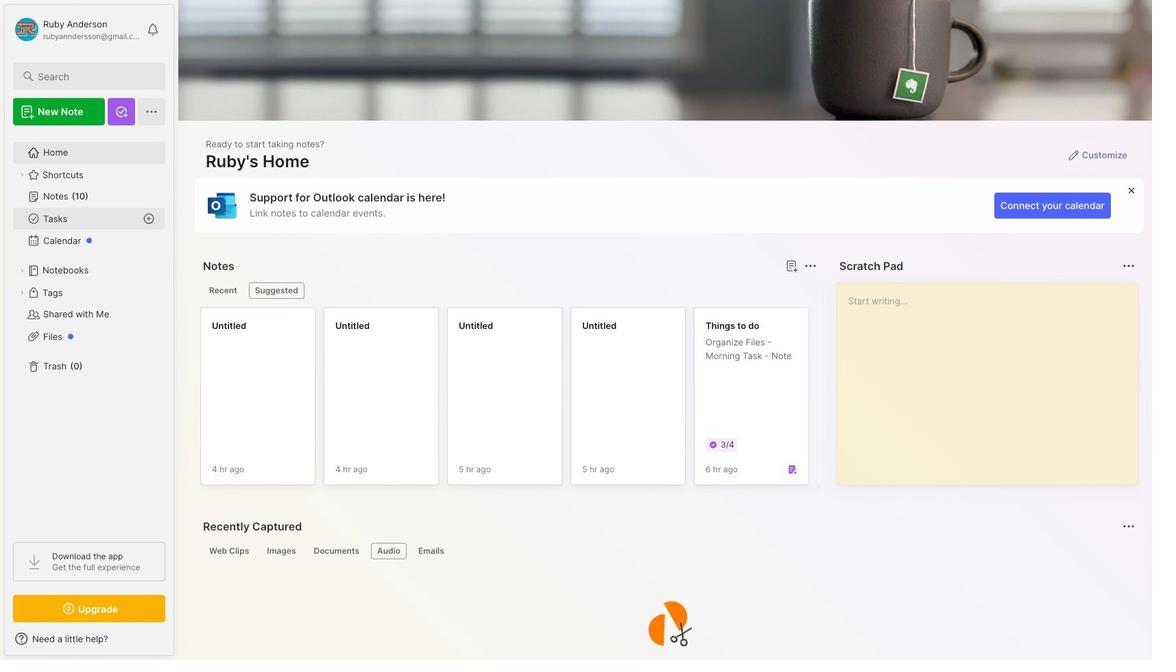 Task type: locate. For each thing, give the bounding box(es) containing it.
1 vertical spatial tab list
[[203, 544, 1134, 560]]

1 horizontal spatial more actions field
[[1120, 257, 1139, 276]]

0 horizontal spatial more actions field
[[802, 257, 821, 276]]

None search field
[[38, 68, 153, 84]]

click to collapse image
[[173, 635, 184, 652]]

1 horizontal spatial more actions image
[[1121, 258, 1138, 274]]

tab list
[[203, 283, 815, 299], [203, 544, 1134, 560]]

WHAT'S NEW field
[[5, 629, 174, 651]]

expand tags image
[[18, 289, 26, 297]]

Search text field
[[38, 70, 153, 83]]

more actions image for 2nd the more actions field
[[1121, 258, 1138, 274]]

More actions field
[[802, 257, 821, 276], [1120, 257, 1139, 276]]

2 tab list from the top
[[203, 544, 1134, 560]]

tree inside main element
[[5, 134, 174, 530]]

Account field
[[13, 16, 140, 43]]

more actions image
[[803, 258, 819, 274], [1121, 258, 1138, 274]]

tab
[[203, 283, 243, 299], [249, 283, 305, 299], [203, 544, 256, 560], [261, 544, 302, 560], [308, 544, 366, 560], [371, 544, 407, 560], [412, 544, 451, 560]]

0 vertical spatial tab list
[[203, 283, 815, 299]]

1 more actions image from the left
[[803, 258, 819, 274]]

1 tab list from the top
[[203, 283, 815, 299]]

tree
[[5, 134, 174, 530]]

row group
[[200, 307, 1153, 494]]

2 more actions image from the left
[[1121, 258, 1138, 274]]

0 horizontal spatial more actions image
[[803, 258, 819, 274]]



Task type: vqa. For each thing, say whether or not it's contained in the screenshot.
second 'More Actions' field from the right
yes



Task type: describe. For each thing, give the bounding box(es) containing it.
2 more actions field from the left
[[1120, 257, 1139, 276]]

more actions image for first the more actions field from left
[[803, 258, 819, 274]]

none search field inside main element
[[38, 68, 153, 84]]

expand notebooks image
[[18, 267, 26, 275]]

1 more actions field from the left
[[802, 257, 821, 276]]

main element
[[0, 0, 178, 661]]

Start writing… text field
[[849, 283, 1138, 474]]



